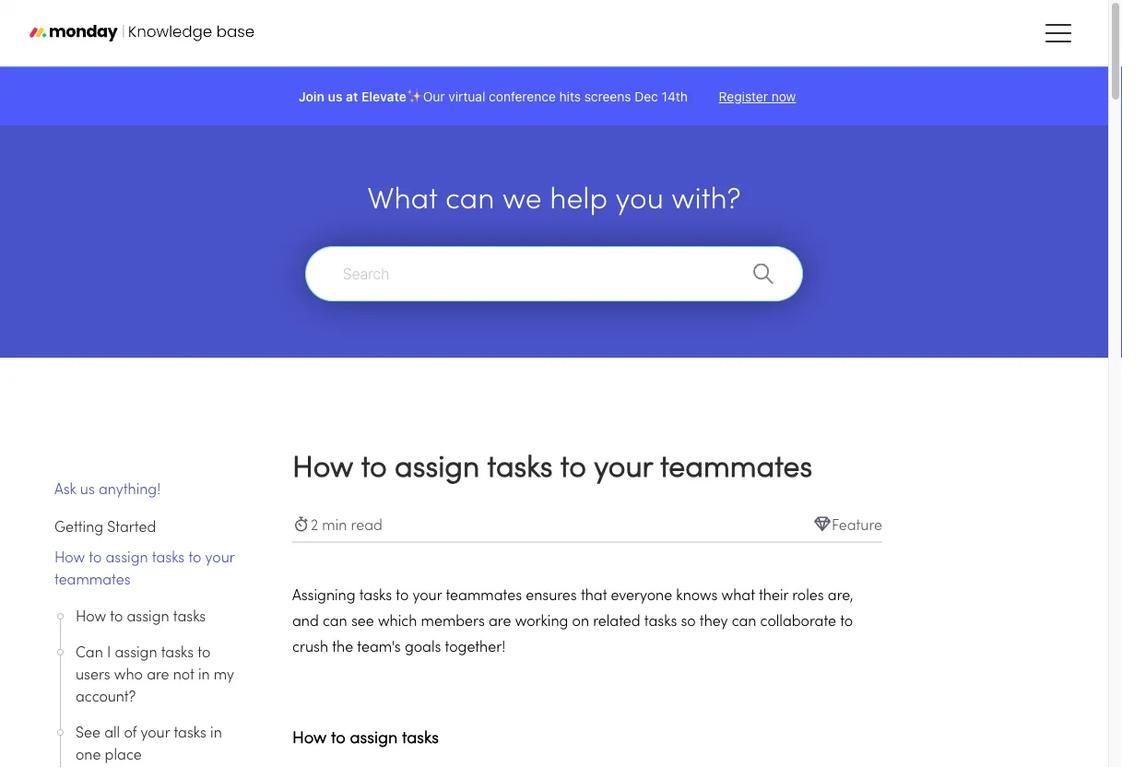 Task type: locate. For each thing, give the bounding box(es) containing it.
are up together! at the bottom of page
[[489, 615, 511, 629]]

team's
[[357, 641, 401, 655]]

main content
[[0, 125, 1109, 767]]

2 vertical spatial teammates
[[446, 589, 522, 603]]

together!
[[445, 641, 506, 655]]

0 horizontal spatial can
[[323, 615, 347, 629]]

can
[[76, 647, 103, 661]]

one
[[76, 749, 101, 763]]

1 vertical spatial teammates
[[54, 574, 131, 588]]

in inside "see all of your tasks in one place"
[[210, 727, 222, 741]]

how down "crush"
[[292, 731, 327, 747]]

assign
[[395, 455, 480, 484], [106, 552, 148, 566], [127, 611, 169, 625], [115, 647, 157, 661], [350, 731, 398, 747]]

assigning tasks to your teammates ensures that everyone knows what their roles are, and can see which members are working on related tasks so they can collaborate to crush the team's goals together!
[[292, 589, 854, 655]]

of
[[124, 727, 137, 741]]

tasks
[[488, 455, 553, 484], [152, 552, 185, 566], [359, 589, 392, 603], [173, 611, 206, 625], [645, 615, 677, 629], [161, 647, 194, 661], [174, 727, 206, 741], [402, 731, 439, 747]]

us right ask
[[80, 484, 95, 498]]

users
[[76, 669, 110, 683]]

assigning
[[292, 589, 356, 603]]

can
[[445, 186, 495, 215], [323, 615, 347, 629], [732, 615, 757, 629]]

1 horizontal spatial are
[[489, 615, 511, 629]]

help
[[550, 186, 608, 215]]

0 horizontal spatial are
[[147, 669, 169, 683]]

us for at
[[328, 89, 343, 104]]

main content containing what can we help you with?
[[0, 125, 1109, 767]]

how to assign tasks down team's
[[292, 731, 439, 747]]

1 horizontal spatial how to assign tasks to your teammates
[[292, 455, 813, 484]]

how to assign tasks up i
[[76, 611, 206, 625]]

us for anything!
[[80, 484, 95, 498]]

us left the at
[[328, 89, 343, 104]]

2
[[311, 520, 318, 534]]

0 vertical spatial how to assign tasks
[[76, 611, 206, 625]]

started
[[107, 522, 156, 535]]

0 vertical spatial teammates
[[660, 455, 813, 484]]

your inside "link"
[[205, 552, 235, 566]]

0 vertical spatial us
[[328, 89, 343, 104]]

None search field
[[39, 93, 1079, 130], [296, 246, 813, 302]]

and
[[292, 615, 319, 629]]

your inside "see all of your tasks in one place"
[[141, 727, 170, 741]]

1 horizontal spatial us
[[328, 89, 343, 104]]

0 horizontal spatial in
[[198, 669, 210, 683]]

are,
[[828, 589, 854, 603]]

0 horizontal spatial how to assign tasks
[[76, 611, 206, 625]]

everyone
[[611, 589, 673, 603]]

min
[[322, 520, 347, 534]]

register now link
[[719, 89, 810, 104]]

what
[[367, 186, 438, 215]]

in down 'my'
[[210, 727, 222, 741]]

0 vertical spatial none search field
[[39, 93, 1079, 130]]

account?
[[76, 691, 136, 705]]

members
[[421, 615, 485, 629]]

✨
[[407, 89, 420, 104]]

how to assign tasks to your teammates link
[[54, 548, 248, 592]]

are left not
[[147, 669, 169, 683]]

anything!
[[99, 484, 161, 498]]

are
[[489, 615, 511, 629], [147, 669, 169, 683]]

not
[[173, 669, 194, 683]]

1 vertical spatial are
[[147, 669, 169, 683]]

in left 'my'
[[198, 669, 210, 683]]

how up 2
[[292, 455, 354, 484]]

join
[[299, 89, 325, 104]]

conference
[[489, 89, 556, 104]]

to
[[361, 455, 387, 484], [561, 455, 586, 484], [89, 552, 102, 566], [189, 552, 201, 566], [396, 589, 409, 603], [110, 611, 123, 625], [840, 615, 853, 629], [198, 647, 211, 661], [331, 731, 346, 747]]

can down what
[[732, 615, 757, 629]]

how up can in the left bottom of the page
[[76, 611, 106, 625]]

1 horizontal spatial teammates
[[446, 589, 522, 603]]

1 vertical spatial us
[[80, 484, 95, 498]]

how to assign tasks to your teammates
[[292, 455, 813, 484], [54, 552, 235, 588]]

your
[[594, 455, 653, 484], [205, 552, 235, 566], [413, 589, 442, 603], [141, 727, 170, 741]]

register now
[[719, 89, 796, 104]]

us inside main content
[[80, 484, 95, 498]]

how
[[292, 455, 354, 484], [54, 552, 85, 566], [76, 611, 106, 625], [292, 731, 327, 747]]

can up the
[[323, 615, 347, 629]]

0 vertical spatial how to assign tasks to your teammates
[[292, 455, 813, 484]]

how to assign tasks
[[76, 611, 206, 625], [292, 731, 439, 747]]

in
[[198, 669, 210, 683], [210, 727, 222, 741]]

0 horizontal spatial how to assign tasks to your teammates
[[54, 552, 235, 588]]

how down getting
[[54, 552, 85, 566]]

can left we
[[445, 186, 495, 215]]

none search field search
[[39, 93, 1079, 130]]

teammates
[[660, 455, 813, 484], [54, 574, 131, 588], [446, 589, 522, 603]]

with?
[[672, 186, 741, 215]]

1 vertical spatial none search field
[[296, 246, 813, 302]]

1 horizontal spatial in
[[210, 727, 222, 741]]

0 vertical spatial in
[[198, 669, 210, 683]]

1 vertical spatial how to assign tasks
[[292, 731, 439, 747]]

we
[[503, 186, 542, 215]]

ask us anything! link
[[54, 480, 248, 502]]

0 horizontal spatial teammates
[[54, 574, 131, 588]]

that
[[581, 589, 607, 603]]

what
[[722, 589, 755, 603]]

getting started
[[54, 522, 156, 535]]

collaborate
[[761, 615, 837, 629]]

1 vertical spatial how to assign tasks to your teammates
[[54, 552, 235, 588]]

how inside how to assign tasks to your teammates
[[54, 552, 85, 566]]

0 vertical spatial are
[[489, 615, 511, 629]]

2 horizontal spatial teammates
[[660, 455, 813, 484]]

teammates inside assigning tasks to your teammates ensures that everyone knows what their roles are, and can see which members are working on related tasks so they can collaborate to crush the team's goals together!
[[446, 589, 522, 603]]

none search field inside main content
[[296, 246, 813, 302]]

see all of your tasks in one place link
[[76, 723, 247, 767]]

2 min read
[[311, 520, 383, 534]]

are inside can i assign tasks to users who are not in my account?
[[147, 669, 169, 683]]

1 vertical spatial in
[[210, 727, 222, 741]]

us
[[328, 89, 343, 104], [80, 484, 95, 498]]

tasks inside can i assign tasks to users who are not in my account?
[[161, 647, 194, 661]]

0 horizontal spatial us
[[80, 484, 95, 498]]

tasks inside how to assign tasks link
[[173, 611, 206, 625]]



Task type: vqa. For each thing, say whether or not it's contained in the screenshot.
are,
yes



Task type: describe. For each thing, give the bounding box(es) containing it.
assign inside how to assign tasks to your teammates
[[106, 552, 148, 566]]

ask
[[54, 484, 76, 498]]

knows
[[676, 589, 718, 603]]

hits
[[559, 89, 581, 104]]

Search search field
[[39, 93, 343, 130]]

virtual
[[449, 89, 485, 104]]

assign inside can i assign tasks to users who are not in my account?
[[115, 647, 157, 661]]

who
[[114, 669, 143, 683]]

goals
[[405, 641, 441, 655]]

are inside assigning tasks to your teammates ensures that everyone knows what their roles are, and can see which members are working on related tasks so they can collaborate to crush the team's goals together!
[[489, 615, 511, 629]]

on
[[572, 615, 589, 629]]

Search search field
[[305, 246, 803, 302]]

teammates inside "link"
[[54, 574, 131, 588]]

screens
[[585, 89, 631, 104]]

what can we help you with?
[[367, 186, 741, 215]]

all
[[104, 727, 120, 741]]

how inside how to assign tasks link
[[76, 611, 106, 625]]

which
[[378, 615, 417, 629]]

working
[[515, 615, 568, 629]]

to inside can i assign tasks to users who are not in my account?
[[198, 647, 211, 661]]

so
[[681, 615, 696, 629]]

see all of your tasks in one place
[[76, 727, 222, 763]]

place
[[105, 749, 142, 763]]

related
[[593, 615, 641, 629]]

ask us anything!
[[54, 484, 161, 498]]

tasks inside "how to assign tasks to your teammates" "link"
[[152, 552, 185, 566]]

join us at elevate ✨ our virtual conference hits screens dec 14th
[[299, 89, 688, 104]]

can i assign tasks to users who are not in my account?
[[76, 647, 234, 705]]

now
[[772, 89, 796, 104]]

read
[[351, 520, 383, 534]]

see
[[76, 727, 101, 741]]

they
[[700, 615, 728, 629]]

getting started link
[[54, 522, 156, 535]]

1 horizontal spatial how to assign tasks
[[292, 731, 439, 747]]

how to assign tasks to your teammates inside "link"
[[54, 552, 235, 588]]

1 horizontal spatial can
[[445, 186, 495, 215]]

my
[[214, 669, 234, 683]]

tasks inside "see all of your tasks in one place"
[[174, 727, 206, 741]]

register
[[719, 89, 768, 104]]

dec
[[635, 89, 658, 104]]

the
[[332, 641, 353, 655]]

at
[[346, 89, 358, 104]]

feature
[[832, 520, 883, 534]]

elevate
[[362, 89, 407, 104]]

can i assign tasks to users who are not in my account? link
[[76, 643, 247, 709]]

see
[[351, 615, 374, 629]]

14th
[[662, 89, 688, 104]]

in inside can i assign tasks to users who are not in my account?
[[198, 669, 210, 683]]

their
[[759, 589, 789, 603]]

2 horizontal spatial can
[[732, 615, 757, 629]]

getting
[[54, 522, 103, 535]]

our
[[423, 89, 445, 104]]

you
[[616, 186, 664, 215]]

ensures
[[526, 589, 577, 603]]

crush
[[292, 641, 328, 655]]

roles
[[792, 589, 824, 603]]

how to assign tasks link
[[76, 607, 247, 629]]

your inside assigning tasks to your teammates ensures that everyone knows what their roles are, and can see which members are working on related tasks so they can collaborate to crush the team's goals together!
[[413, 589, 442, 603]]

monday logo image
[[30, 13, 255, 52]]

i
[[107, 647, 111, 661]]



